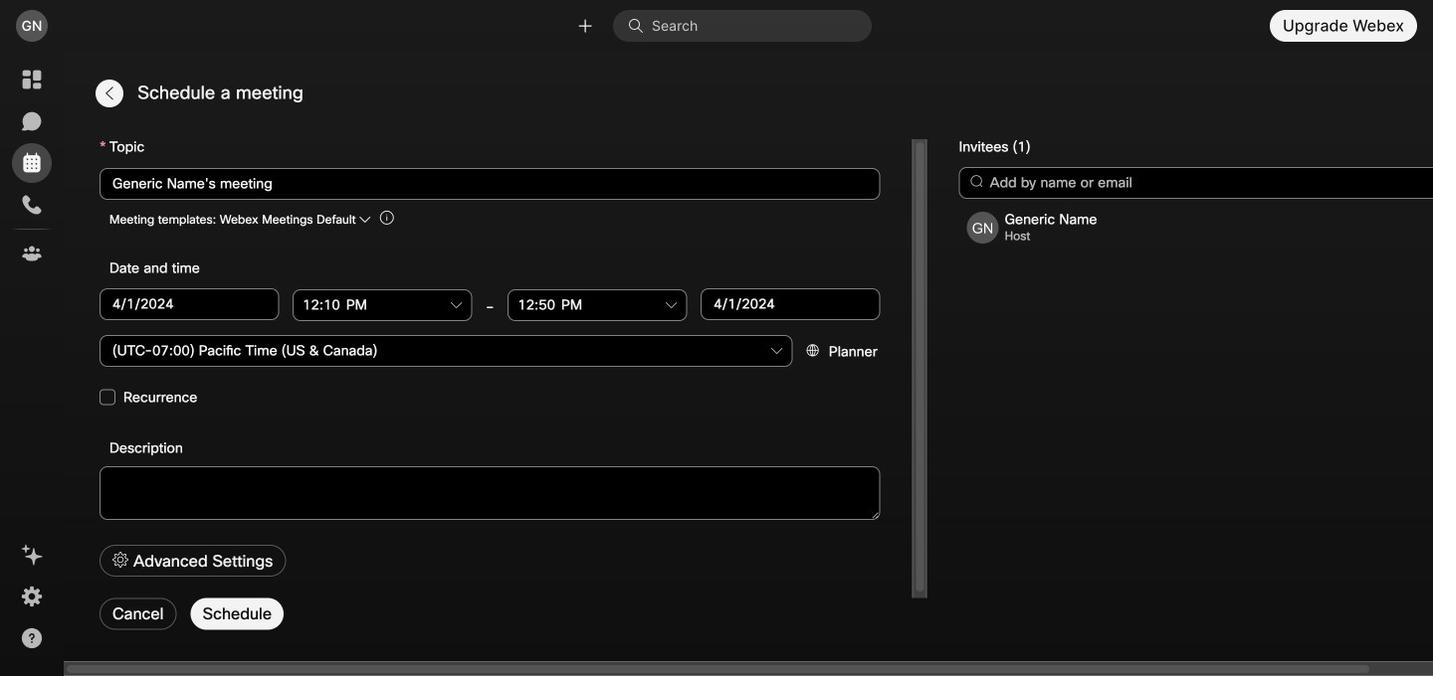 Task type: vqa. For each thing, say whether or not it's contained in the screenshot.
Appearance tab
no



Task type: locate. For each thing, give the bounding box(es) containing it.
navigation
[[0, 52, 64, 677]]



Task type: describe. For each thing, give the bounding box(es) containing it.
webex tab list
[[12, 60, 52, 274]]



